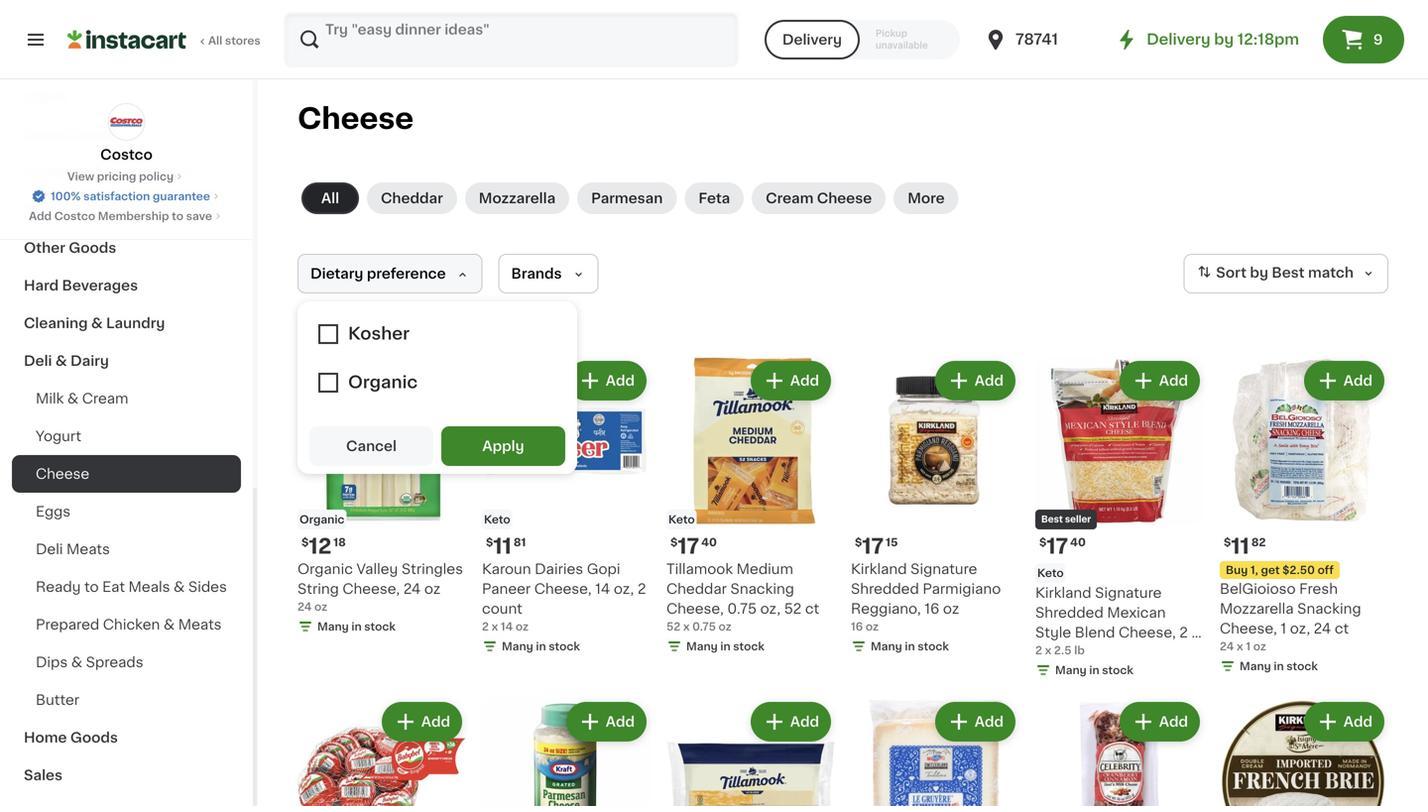 Task type: vqa. For each thing, say whether or not it's contained in the screenshot.
Hard
yes



Task type: locate. For each thing, give the bounding box(es) containing it.
78741
[[1016, 32, 1058, 47]]

cheese, down belgioioso
[[1220, 622, 1278, 636]]

cheese, inside the kirkland signature shredded mexican style blend cheese, 2 x 2.5 lbs
[[1119, 626, 1176, 640]]

1 vertical spatial cheddar
[[667, 582, 727, 596]]

by left 12:18pm
[[1215, 32, 1234, 47]]

to down guarantee at the top left
[[172, 211, 184, 222]]

cheese, for 17
[[667, 602, 724, 616]]

1 vertical spatial ct
[[1335, 622, 1350, 636]]

product group containing 12
[[298, 357, 466, 639]]

ct
[[805, 602, 820, 616], [1335, 622, 1350, 636]]

1 vertical spatial shredded
[[1036, 606, 1104, 620]]

x for tillamook medium cheddar snacking cheese, 0.75 oz, 52 ct
[[683, 622, 690, 632]]

many in stock
[[317, 622, 396, 632], [502, 641, 580, 652], [687, 641, 765, 652], [871, 641, 949, 652], [1240, 661, 1318, 672], [1056, 665, 1134, 676]]

0 horizontal spatial 17
[[678, 536, 700, 557]]

hard beverages link
[[12, 267, 241, 305]]

milk & cream link
[[12, 380, 241, 418]]

0 horizontal spatial kirkland
[[851, 563, 907, 576]]

kirkland down the $ 17 15
[[851, 563, 907, 576]]

many in stock for $ 11 81
[[502, 641, 580, 652]]

to left the eat
[[84, 580, 99, 594]]

many in stock for $ 17 15
[[871, 641, 949, 652]]

many in stock for $ 17 40
[[687, 641, 765, 652]]

cheese,
[[343, 582, 400, 596], [535, 582, 592, 596], [667, 602, 724, 616], [1220, 622, 1278, 636], [1119, 626, 1176, 640]]

2 $ 17 40 from the left
[[1040, 536, 1086, 557]]

reggiano,
[[851, 602, 921, 616]]

0 vertical spatial organic
[[300, 514, 345, 525]]

goods for home goods
[[70, 731, 118, 745]]

all for all stores
[[208, 35, 222, 46]]

liquor
[[24, 90, 70, 104]]

signature up mexican
[[1095, 586, 1162, 600]]

more
[[908, 191, 945, 205]]

stock down tillamook medium cheddar snacking cheese, 0.75 oz, 52 ct 52 x 0.75 oz
[[733, 641, 765, 652]]

$ for organic valley stringles string cheese, 24 oz
[[302, 537, 309, 548]]

stock down belgioioso fresh mozzarella snacking cheese, 1 oz, 24 ct 24 x 1 oz
[[1287, 661, 1318, 672]]

x inside tillamook medium cheddar snacking cheese, 0.75 oz, 52 ct 52 x 0.75 oz
[[683, 622, 690, 632]]

all
[[208, 35, 222, 46], [321, 191, 339, 205]]

24 down stringles
[[404, 582, 421, 596]]

17 up tillamook
[[678, 536, 700, 557]]

service type group
[[765, 20, 960, 60]]

0 horizontal spatial cheddar
[[381, 191, 443, 205]]

all stores link
[[67, 12, 262, 67]]

keto down best seller
[[1038, 568, 1064, 579]]

1 vertical spatial cream
[[82, 392, 128, 406]]

$ left 81
[[486, 537, 493, 548]]

oz, down medium
[[761, 602, 781, 616]]

cheese, inside organic valley stringles string cheese, 24 oz 24 oz
[[343, 582, 400, 596]]

signature
[[911, 563, 978, 576], [1095, 586, 1162, 600]]

& up '100%'
[[75, 166, 86, 180]]

in down reggiano,
[[905, 641, 915, 652]]

40 down seller
[[1071, 537, 1086, 548]]

0 horizontal spatial 0.75
[[693, 622, 716, 632]]

2 horizontal spatial cheese
[[817, 191, 872, 205]]

keto up $ 11 81
[[484, 514, 511, 525]]

0 horizontal spatial keto
[[484, 514, 511, 525]]

1 vertical spatial best
[[1042, 515, 1063, 524]]

cheese, down dairies
[[535, 582, 592, 596]]

best for best match
[[1272, 266, 1305, 280]]

0 horizontal spatial costco
[[54, 211, 95, 222]]

mozzarella up brands
[[479, 191, 556, 205]]

2 vertical spatial oz,
[[1290, 622, 1311, 636]]

1 horizontal spatial 16
[[925, 602, 940, 616]]

3 $ from the left
[[671, 537, 678, 548]]

keto for 11
[[484, 514, 511, 525]]

1 horizontal spatial best
[[1272, 266, 1305, 280]]

in for $ 17 15
[[905, 641, 915, 652]]

& inside "link"
[[71, 656, 82, 670]]

1 horizontal spatial $ 17 40
[[1040, 536, 1086, 557]]

organic inside organic valley stringles string cheese, 24 oz 24 oz
[[298, 563, 353, 576]]

personal
[[90, 166, 152, 180]]

$ left 18
[[302, 537, 309, 548]]

ready to eat meals & sides link
[[12, 569, 241, 606]]

$ up buy
[[1224, 537, 1232, 548]]

keto for 17
[[669, 514, 695, 525]]

$ inside the $ 17 15
[[855, 537, 863, 548]]

0 vertical spatial by
[[1215, 32, 1234, 47]]

$ 17 40 up tillamook
[[671, 536, 717, 557]]

home goods link
[[12, 719, 241, 757]]

$ inside $ 12 18
[[302, 537, 309, 548]]

cream down 'dairy'
[[82, 392, 128, 406]]

&
[[75, 166, 86, 180], [91, 316, 103, 330], [55, 354, 67, 368], [67, 392, 79, 406], [174, 580, 185, 594], [164, 618, 175, 632], [71, 656, 82, 670]]

1 horizontal spatial oz,
[[761, 602, 781, 616]]

costco
[[100, 148, 153, 162], [54, 211, 95, 222]]

ct inside belgioioso fresh mozzarella snacking cheese, 1 oz, 24 ct 24 x 1 oz
[[1335, 622, 1350, 636]]

ready to eat meals & sides
[[36, 580, 227, 594]]

1 horizontal spatial costco
[[100, 148, 153, 162]]

82
[[1252, 537, 1266, 548]]

shredded inside the kirkland signature shredded mexican style blend cheese, 2 x 2.5 lbs
[[1036, 606, 1104, 620]]

in down organic valley stringles string cheese, 24 oz 24 oz
[[352, 622, 362, 632]]

0 vertical spatial oz,
[[614, 582, 634, 596]]

best for best seller
[[1042, 515, 1063, 524]]

0 vertical spatial all
[[208, 35, 222, 46]]

shredded inside kirkland signature shredded parmigiano reggiano, 16 oz 16 oz
[[851, 582, 920, 596]]

many down tillamook medium cheddar snacking cheese, 0.75 oz, 52 ct 52 x 0.75 oz
[[687, 641, 718, 652]]

kirkland inside the kirkland signature shredded mexican style blend cheese, 2 x 2.5 lbs
[[1036, 586, 1092, 600]]

best seller
[[1042, 515, 1092, 524]]

many in stock down reggiano,
[[871, 641, 949, 652]]

best match
[[1272, 266, 1354, 280]]

cheese, for 12
[[343, 582, 400, 596]]

1 horizontal spatial signature
[[1095, 586, 1162, 600]]

best left seller
[[1042, 515, 1063, 524]]

oz, for 17
[[761, 602, 781, 616]]

x inside karoun dairies gopi paneer cheese, 14 oz, 2 count 2 x 14 oz
[[492, 622, 498, 632]]

0 horizontal spatial best
[[1042, 515, 1063, 524]]

0 vertical spatial 14
[[595, 582, 610, 596]]

in for $ 11 81
[[536, 641, 546, 652]]

1 vertical spatial mozzarella
[[1220, 602, 1294, 616]]

1
[[1281, 622, 1287, 636], [1246, 641, 1251, 652]]

1 horizontal spatial kirkland
[[1036, 586, 1092, 600]]

many in stock down organic valley stringles string cheese, 24 oz 24 oz
[[317, 622, 396, 632]]

& for dairy
[[55, 354, 67, 368]]

organic up $ 12 18
[[300, 514, 345, 525]]

guarantee
[[153, 191, 210, 202]]

best inside field
[[1272, 266, 1305, 280]]

many in stock down the 'count'
[[502, 641, 580, 652]]

x inside belgioioso fresh mozzarella snacking cheese, 1 oz, 24 ct 24 x 1 oz
[[1237, 641, 1244, 652]]

11 left "82"
[[1232, 536, 1250, 557]]

18
[[334, 537, 346, 548]]

deli up milk at the left of the page
[[24, 354, 52, 368]]

0 vertical spatial kirkland
[[851, 563, 907, 576]]

dietary preference button
[[298, 254, 483, 294]]

ct left reggiano,
[[805, 602, 820, 616]]

meals
[[129, 580, 170, 594]]

1 vertical spatial 0.75
[[693, 622, 716, 632]]

0 horizontal spatial cream
[[82, 392, 128, 406]]

& left sides
[[174, 580, 185, 594]]

1 horizontal spatial cheddar
[[667, 582, 727, 596]]

2 17 from the left
[[863, 536, 884, 557]]

yogurt link
[[12, 418, 241, 455]]

1 vertical spatial deli
[[36, 543, 63, 557]]

0 vertical spatial to
[[172, 211, 184, 222]]

health
[[24, 166, 71, 180]]

goods right home
[[70, 731, 118, 745]]

costco up personal
[[100, 148, 153, 162]]

0 vertical spatial cream
[[766, 191, 814, 205]]

0 vertical spatial best
[[1272, 266, 1305, 280]]

1 vertical spatial snacking
[[1298, 602, 1362, 616]]

1 horizontal spatial mozzarella
[[1220, 602, 1294, 616]]

oz down belgioioso
[[1254, 641, 1267, 652]]

in for $ 17 40
[[721, 641, 731, 652]]

many for $ 17 15
[[871, 641, 903, 652]]

$ left 15
[[855, 537, 863, 548]]

81
[[514, 537, 526, 548]]

0 vertical spatial snacking
[[731, 582, 795, 596]]

40 up tillamook
[[702, 537, 717, 548]]

costco link
[[100, 103, 153, 165]]

many
[[317, 622, 349, 632], [502, 641, 533, 652], [687, 641, 718, 652], [871, 641, 903, 652], [1240, 661, 1272, 672], [1056, 665, 1087, 676]]

add costco membership to save link
[[29, 208, 224, 224]]

9 button
[[1324, 16, 1405, 63]]

many in stock down tillamook medium cheddar snacking cheese, 0.75 oz, 52 ct 52 x 0.75 oz
[[687, 641, 765, 652]]

16 down parmigiano
[[925, 602, 940, 616]]

2 horizontal spatial oz,
[[1290, 622, 1311, 636]]

1 horizontal spatial ct
[[1335, 622, 1350, 636]]

membership
[[98, 211, 169, 222]]

1 $ from the left
[[302, 537, 309, 548]]

delivery
[[1147, 32, 1211, 47], [783, 33, 842, 47]]

0 horizontal spatial all
[[208, 35, 222, 46]]

prepared
[[36, 618, 99, 632]]

1 vertical spatial costco
[[54, 211, 95, 222]]

$ down best seller
[[1040, 537, 1047, 548]]

0 vertical spatial shredded
[[851, 582, 920, 596]]

in down tillamook medium cheddar snacking cheese, 0.75 oz, 52 ct 52 x 0.75 oz
[[721, 641, 731, 652]]

preference
[[367, 267, 446, 281]]

$ 12 18
[[302, 536, 346, 557]]

40
[[702, 537, 717, 548], [1071, 537, 1086, 548]]

ct inside tillamook medium cheddar snacking cheese, 0.75 oz, 52 ct 52 x 0.75 oz
[[805, 602, 820, 616]]

ct for 52
[[805, 602, 820, 616]]

$ inside $ 11 81
[[486, 537, 493, 548]]

oz, inside tillamook medium cheddar snacking cheese, 0.75 oz, 52 ct 52 x 0.75 oz
[[761, 602, 781, 616]]

fresh
[[1300, 582, 1338, 596]]

cream right feta
[[766, 191, 814, 205]]

& for spreads
[[71, 656, 82, 670]]

cheese, inside belgioioso fresh mozzarella snacking cheese, 1 oz, 24 ct 24 x 1 oz
[[1220, 622, 1278, 636]]

deli
[[24, 354, 52, 368], [36, 543, 63, 557]]

11 for $ 11 82
[[1232, 536, 1250, 557]]

2.5
[[1055, 645, 1072, 656], [1036, 646, 1058, 660]]

0 horizontal spatial 14
[[501, 622, 513, 632]]

1 vertical spatial organic
[[298, 563, 353, 576]]

sales
[[24, 769, 63, 783]]

cheese down yogurt
[[36, 467, 89, 481]]

0.75 down medium
[[728, 602, 757, 616]]

1 vertical spatial by
[[1251, 266, 1269, 280]]

organic up string
[[298, 563, 353, 576]]

14 down the 'count'
[[501, 622, 513, 632]]

1 vertical spatial to
[[84, 580, 99, 594]]

0 horizontal spatial signature
[[911, 563, 978, 576]]

0 vertical spatial goods
[[69, 128, 117, 142]]

$ 17 40 down best seller
[[1040, 536, 1086, 557]]

oz
[[425, 582, 441, 596], [315, 602, 328, 613], [943, 602, 960, 616], [516, 622, 529, 632], [719, 622, 732, 632], [866, 622, 879, 632], [1254, 641, 1267, 652]]

shredded up style
[[1036, 606, 1104, 620]]

2 11 from the left
[[1232, 536, 1250, 557]]

cheese, for 11
[[535, 582, 592, 596]]

0 horizontal spatial shredded
[[851, 582, 920, 596]]

2 $ from the left
[[486, 537, 493, 548]]

0 horizontal spatial snacking
[[731, 582, 795, 596]]

2 40 from the left
[[1071, 537, 1086, 548]]

stock for $ 11 81
[[549, 641, 580, 652]]

organic for organic valley stringles string cheese, 24 oz 24 oz
[[298, 563, 353, 576]]

cleaning
[[24, 316, 88, 330]]

x for belgioioso fresh mozzarella snacking cheese, 1 oz, 24 ct
[[1237, 641, 1244, 652]]

& left 'dairy'
[[55, 354, 67, 368]]

all inside 'link'
[[321, 191, 339, 205]]

in down blend
[[1090, 665, 1100, 676]]

goods for paper goods
[[69, 128, 117, 142]]

52 down medium
[[784, 602, 802, 616]]

cream cheese
[[766, 191, 872, 205]]

0 horizontal spatial cheese
[[36, 467, 89, 481]]

16 down reggiano,
[[851, 622, 863, 632]]

all up dietary on the left of the page
[[321, 191, 339, 205]]

delivery inside "link"
[[1147, 32, 1211, 47]]

1 vertical spatial goods
[[69, 241, 116, 255]]

many for $ 17 40
[[687, 641, 718, 652]]

snacking
[[731, 582, 795, 596], [1298, 602, 1362, 616]]

1 vertical spatial signature
[[1095, 586, 1162, 600]]

& right dips
[[71, 656, 82, 670]]

1 horizontal spatial by
[[1251, 266, 1269, 280]]

gopi
[[587, 563, 621, 576]]

17 for kirkland signature shredded parmigiano reggiano, 16 oz
[[863, 536, 884, 557]]

stock down kirkland signature shredded parmigiano reggiano, 16 oz 16 oz
[[918, 641, 949, 652]]

4 $ from the left
[[855, 537, 863, 548]]

instacart logo image
[[67, 28, 187, 52]]

1 horizontal spatial to
[[172, 211, 184, 222]]

1 horizontal spatial cream
[[766, 191, 814, 205]]

keto up tillamook
[[669, 514, 695, 525]]

11 for $ 11 81
[[493, 536, 512, 557]]

1 vertical spatial 16
[[851, 622, 863, 632]]

& right chicken
[[164, 618, 175, 632]]

1 horizontal spatial 40
[[1071, 537, 1086, 548]]

buy 1, get $2.50 off
[[1226, 565, 1334, 576]]

1 11 from the left
[[493, 536, 512, 557]]

kirkland inside kirkland signature shredded parmigiano reggiano, 16 oz 16 oz
[[851, 563, 907, 576]]

delivery inside button
[[783, 33, 842, 47]]

to
[[172, 211, 184, 222], [84, 580, 99, 594]]

1 17 from the left
[[678, 536, 700, 557]]

by inside delivery by 12:18pm "link"
[[1215, 32, 1234, 47]]

1 horizontal spatial 52
[[784, 602, 802, 616]]

shredded for style
[[1036, 606, 1104, 620]]

11
[[493, 536, 512, 557], [1232, 536, 1250, 557]]

all for all
[[321, 191, 339, 205]]

sort
[[1217, 266, 1247, 280]]

2 horizontal spatial 17
[[1047, 536, 1069, 557]]

cheese, down valley
[[343, 582, 400, 596]]

snacking inside tillamook medium cheddar snacking cheese, 0.75 oz, 52 ct 52 x 0.75 oz
[[731, 582, 795, 596]]

other
[[24, 241, 65, 255]]

cheddar up preference
[[381, 191, 443, 205]]

$ 11 82
[[1224, 536, 1266, 557]]

24 down belgioioso
[[1220, 641, 1235, 652]]

cheese, inside tillamook medium cheddar snacking cheese, 0.75 oz, 52 ct 52 x 0.75 oz
[[667, 602, 724, 616]]

signature inside kirkland signature shredded parmigiano reggiano, 16 oz 16 oz
[[911, 563, 978, 576]]

0 horizontal spatial oz,
[[614, 582, 634, 596]]

1 horizontal spatial all
[[321, 191, 339, 205]]

1 vertical spatial 52
[[667, 622, 681, 632]]

0.75 down tillamook
[[693, 622, 716, 632]]

0 vertical spatial 16
[[925, 602, 940, 616]]

kirkland up style
[[1036, 586, 1092, 600]]

0 vertical spatial meats
[[67, 543, 110, 557]]

1 vertical spatial 1
[[1246, 641, 1251, 652]]

mozzarella down belgioioso
[[1220, 602, 1294, 616]]

1 vertical spatial meats
[[178, 618, 222, 632]]

& for cream
[[67, 392, 79, 406]]

2 vertical spatial goods
[[70, 731, 118, 745]]

2.5 down style
[[1036, 646, 1058, 660]]

oz, inside karoun dairies gopi paneer cheese, 14 oz, 2 count 2 x 14 oz
[[614, 582, 634, 596]]

1 horizontal spatial cheese
[[298, 105, 414, 133]]

0 horizontal spatial meats
[[67, 543, 110, 557]]

1 horizontal spatial keto
[[669, 514, 695, 525]]

0 horizontal spatial mozzarella
[[479, 191, 556, 205]]

match
[[1309, 266, 1354, 280]]

cheddar
[[381, 191, 443, 205], [667, 582, 727, 596]]

butter
[[36, 694, 79, 707]]

snacking inside belgioioso fresh mozzarella snacking cheese, 1 oz, 24 ct 24 x 1 oz
[[1298, 602, 1362, 616]]

0 vertical spatial deli
[[24, 354, 52, 368]]

health & personal care
[[24, 166, 190, 180]]

0 vertical spatial signature
[[911, 563, 978, 576]]

oz down tillamook
[[719, 622, 732, 632]]

6 $ from the left
[[1224, 537, 1232, 548]]

snacking down medium
[[731, 582, 795, 596]]

oz, down fresh
[[1290, 622, 1311, 636]]

1 horizontal spatial meats
[[178, 618, 222, 632]]

goods inside "link"
[[69, 241, 116, 255]]

11 left 81
[[493, 536, 512, 557]]

1 horizontal spatial shredded
[[1036, 606, 1104, 620]]

many for $ 12 18
[[317, 622, 349, 632]]

52
[[784, 602, 802, 616], [667, 622, 681, 632]]

kirkland for kirkland signature shredded parmigiano reggiano, 16 oz 16 oz
[[851, 563, 907, 576]]

cheese, down mexican
[[1119, 626, 1176, 640]]

1 vertical spatial oz,
[[761, 602, 781, 616]]

costco inside 'link'
[[54, 211, 95, 222]]

oz down the 'count'
[[516, 622, 529, 632]]

cheddar down tillamook
[[667, 582, 727, 596]]

deli down eggs
[[36, 543, 63, 557]]

0 vertical spatial ct
[[805, 602, 820, 616]]

dairy
[[70, 354, 109, 368]]

in down karoun dairies gopi paneer cheese, 14 oz, 2 count 2 x 14 oz
[[536, 641, 546, 652]]

0 horizontal spatial by
[[1215, 32, 1234, 47]]

17 down best seller
[[1047, 536, 1069, 557]]

by inside best match sort by field
[[1251, 266, 1269, 280]]

& right milk at the left of the page
[[67, 392, 79, 406]]

& for laundry
[[91, 316, 103, 330]]

cheese up all 'link'
[[298, 105, 414, 133]]

0 vertical spatial 0.75
[[728, 602, 757, 616]]

cheese left more link
[[817, 191, 872, 205]]

0 horizontal spatial 1
[[1246, 641, 1251, 652]]

signature inside the kirkland signature shredded mexican style blend cheese, 2 x 2.5 lbs
[[1095, 586, 1162, 600]]

shredded up reggiano,
[[851, 582, 920, 596]]

14 down "gopi"
[[595, 582, 610, 596]]

snacking down fresh
[[1298, 602, 1362, 616]]

stock for $ 17 40
[[733, 641, 765, 652]]

2.5 left lb
[[1055, 645, 1072, 656]]

goods up health & personal care
[[69, 128, 117, 142]]

2 inside the kirkland signature shredded mexican style blend cheese, 2 x 2.5 lbs
[[1180, 626, 1189, 640]]

many down reggiano,
[[871, 641, 903, 652]]

ct down fresh
[[1335, 622, 1350, 636]]

cheddar inside "link"
[[381, 191, 443, 205]]

meats down sides
[[178, 618, 222, 632]]

many down string
[[317, 622, 349, 632]]

stock down karoun dairies gopi paneer cheese, 14 oz, 2 count 2 x 14 oz
[[549, 641, 580, 652]]

product group
[[298, 357, 466, 639], [482, 357, 651, 659], [667, 357, 835, 659], [851, 357, 1020, 659], [1036, 357, 1204, 683], [1220, 357, 1389, 679], [298, 698, 466, 807], [482, 698, 651, 807], [667, 698, 835, 807], [851, 698, 1020, 807], [1036, 698, 1204, 807], [1220, 698, 1389, 807]]

0 vertical spatial costco
[[100, 148, 153, 162]]

$ up tillamook
[[671, 537, 678, 548]]

oz inside tillamook medium cheddar snacking cheese, 0.75 oz, 52 ct 52 x 0.75 oz
[[719, 622, 732, 632]]

1 horizontal spatial 11
[[1232, 536, 1250, 557]]

cheese, inside karoun dairies gopi paneer cheese, 14 oz, 2 count 2 x 14 oz
[[535, 582, 592, 596]]

1 vertical spatial kirkland
[[1036, 586, 1092, 600]]

0 vertical spatial cheese
[[298, 105, 414, 133]]

cheese link
[[12, 455, 241, 493]]

1 horizontal spatial 17
[[863, 536, 884, 557]]

1 horizontal spatial snacking
[[1298, 602, 1362, 616]]

None search field
[[284, 12, 739, 67]]

Search field
[[286, 14, 737, 65]]

x
[[492, 622, 498, 632], [683, 622, 690, 632], [1192, 626, 1200, 640], [1237, 641, 1244, 652], [1045, 645, 1052, 656]]

1 vertical spatial cheese
[[817, 191, 872, 205]]

oz, down "gopi"
[[614, 582, 634, 596]]

52 down tillamook
[[667, 622, 681, 632]]

1 horizontal spatial 1
[[1281, 622, 1287, 636]]

1 horizontal spatial delivery
[[1147, 32, 1211, 47]]



Task type: describe. For each thing, give the bounding box(es) containing it.
beverages
[[62, 279, 138, 293]]

0 horizontal spatial 16
[[851, 622, 863, 632]]

0 horizontal spatial to
[[84, 580, 99, 594]]

butter link
[[12, 682, 241, 719]]

medium
[[737, 563, 794, 576]]

belgioioso
[[1220, 582, 1296, 596]]

add inside 'link'
[[29, 211, 52, 222]]

oz inside belgioioso fresh mozzarella snacking cheese, 1 oz, 24 ct 24 x 1 oz
[[1254, 641, 1267, 652]]

laundry
[[106, 316, 165, 330]]

in down belgioioso fresh mozzarella snacking cheese, 1 oz, 24 ct 24 x 1 oz
[[1274, 661, 1284, 672]]

feta link
[[685, 183, 744, 214]]

$ 11 81
[[486, 536, 526, 557]]

kirkland for kirkland signature shredded mexican style blend cheese, 2 x 2.5 lbs
[[1036, 586, 1092, 600]]

x for karoun dairies gopi paneer cheese, 14 oz, 2 count
[[492, 622, 498, 632]]

many down belgioioso fresh mozzarella snacking cheese, 1 oz, 24 ct 24 x 1 oz
[[1240, 661, 1272, 672]]

lb
[[1075, 645, 1085, 656]]

paper goods
[[24, 128, 117, 142]]

& for personal
[[75, 166, 86, 180]]

$ inside $ 11 82
[[1224, 537, 1232, 548]]

view
[[67, 171, 94, 182]]

prepared chicken & meats
[[36, 618, 222, 632]]

cancel button
[[310, 427, 434, 466]]

by for sort
[[1251, 266, 1269, 280]]

$ for kirkland signature shredded parmigiano reggiano, 16 oz
[[855, 537, 863, 548]]

cancel
[[346, 440, 397, 453]]

all stores
[[208, 35, 261, 46]]

& inside 'link'
[[164, 618, 175, 632]]

paper goods link
[[12, 116, 241, 154]]

mozzarella link
[[465, 183, 570, 214]]

stock for $ 12 18
[[364, 622, 396, 632]]

yogurt
[[36, 430, 81, 443]]

dips & spreads
[[36, 656, 143, 670]]

get
[[1261, 565, 1280, 576]]

view pricing policy link
[[67, 169, 186, 185]]

delivery by 12:18pm
[[1147, 32, 1300, 47]]

cream cheese link
[[752, 183, 886, 214]]

oz, for 11
[[614, 582, 634, 596]]

many in stock down belgioioso fresh mozzarella snacking cheese, 1 oz, 24 ct 24 x 1 oz
[[1240, 661, 1318, 672]]

off
[[1318, 565, 1334, 576]]

cream inside milk & cream link
[[82, 392, 128, 406]]

paneer
[[482, 582, 531, 596]]

home
[[24, 731, 67, 745]]

delivery for delivery
[[783, 33, 842, 47]]

other goods
[[24, 241, 116, 255]]

delivery button
[[765, 20, 860, 60]]

1 40 from the left
[[702, 537, 717, 548]]

save
[[186, 211, 212, 222]]

tillamook
[[667, 563, 733, 576]]

1 $ 17 40 from the left
[[671, 536, 717, 557]]

dips
[[36, 656, 68, 670]]

deli for deli meats
[[36, 543, 63, 557]]

15
[[886, 537, 898, 548]]

0 vertical spatial 52
[[784, 602, 802, 616]]

deli & dairy
[[24, 354, 109, 368]]

sort by
[[1217, 266, 1269, 280]]

satisfaction
[[83, 191, 150, 202]]

oz down stringles
[[425, 582, 441, 596]]

signature for parmigiano
[[911, 563, 978, 576]]

paper
[[24, 128, 66, 142]]

prepared chicken & meats link
[[12, 606, 241, 644]]

$ for tillamook medium cheddar snacking cheese, 0.75 oz, 52 ct
[[671, 537, 678, 548]]

0 vertical spatial 1
[[1281, 622, 1287, 636]]

x inside the kirkland signature shredded mexican style blend cheese, 2 x 2.5 lbs
[[1192, 626, 1200, 640]]

24 down string
[[298, 602, 312, 613]]

2.5 inside the kirkland signature shredded mexican style blend cheese, 2 x 2.5 lbs
[[1036, 646, 1058, 660]]

2 x 2.5 lb
[[1036, 645, 1085, 656]]

1,
[[1251, 565, 1259, 576]]

$2.50
[[1283, 565, 1316, 576]]

in for $ 12 18
[[352, 622, 362, 632]]

count
[[482, 602, 523, 616]]

apply button
[[442, 427, 566, 466]]

mexican
[[1108, 606, 1166, 620]]

24 down fresh
[[1314, 622, 1332, 636]]

1 horizontal spatial 0.75
[[728, 602, 757, 616]]

stringles
[[402, 563, 463, 576]]

1 horizontal spatial 14
[[595, 582, 610, 596]]

milk
[[36, 392, 64, 406]]

view pricing policy
[[67, 171, 174, 182]]

style
[[1036, 626, 1072, 640]]

snacking for 24
[[1298, 602, 1362, 616]]

cleaning & laundry
[[24, 316, 165, 330]]

home goods
[[24, 731, 118, 745]]

cheddar link
[[367, 183, 457, 214]]

add costco membership to save
[[29, 211, 212, 222]]

health & personal care link
[[12, 154, 241, 191]]

delivery for delivery by 12:18pm
[[1147, 32, 1211, 47]]

lbs
[[1061, 646, 1082, 660]]

delivery by 12:18pm link
[[1115, 28, 1300, 52]]

17 for tillamook medium cheddar snacking cheese, 0.75 oz, 52 ct
[[678, 536, 700, 557]]

stores
[[225, 35, 261, 46]]

dietary
[[311, 267, 364, 281]]

many in stock down lb
[[1056, 665, 1134, 676]]

goods for other goods
[[69, 241, 116, 255]]

stock down blend
[[1103, 665, 1134, 676]]

apply
[[483, 440, 524, 453]]

meats inside prepared chicken & meats 'link'
[[178, 618, 222, 632]]

$ 17 15
[[855, 536, 898, 557]]

brands button
[[499, 254, 599, 294]]

$ for karoun dairies gopi paneer cheese, 14 oz, 2 count
[[486, 537, 493, 548]]

100% satisfaction guarantee
[[51, 191, 210, 202]]

2 vertical spatial cheese
[[36, 467, 89, 481]]

9
[[1374, 33, 1384, 47]]

hard beverages
[[24, 279, 138, 293]]

more link
[[894, 183, 959, 214]]

karoun dairies gopi paneer cheese, 14 oz, 2 count 2 x 14 oz
[[482, 563, 646, 632]]

to inside 'link'
[[172, 211, 184, 222]]

deli meats link
[[12, 531, 241, 569]]

100%
[[51, 191, 81, 202]]

many in stock for $ 12 18
[[317, 622, 396, 632]]

eat
[[102, 580, 125, 594]]

spreads
[[86, 656, 143, 670]]

1 vertical spatial 14
[[501, 622, 513, 632]]

meats inside deli meats link
[[67, 543, 110, 557]]

3 17 from the left
[[1047, 536, 1069, 557]]

shredded for reggiano,
[[851, 582, 920, 596]]

cleaning & laundry link
[[12, 305, 241, 342]]

stock for $ 17 15
[[918, 641, 949, 652]]

pricing
[[97, 171, 136, 182]]

deli for deli & dairy
[[24, 354, 52, 368]]

5 $ from the left
[[1040, 537, 1047, 548]]

deli & dairy link
[[12, 342, 241, 380]]

wine
[[24, 203, 60, 217]]

12:18pm
[[1238, 32, 1300, 47]]

Best match Sort by field
[[1184, 254, 1389, 294]]

cheddar inside tillamook medium cheddar snacking cheese, 0.75 oz, 52 ct 52 x 0.75 oz
[[667, 582, 727, 596]]

sales link
[[12, 757, 241, 795]]

care
[[156, 166, 190, 180]]

costco logo image
[[108, 103, 145, 141]]

deli meats
[[36, 543, 110, 557]]

eggs
[[36, 505, 71, 519]]

oz inside karoun dairies gopi paneer cheese, 14 oz, 2 count 2 x 14 oz
[[516, 622, 529, 632]]

sides
[[188, 580, 227, 594]]

all link
[[302, 183, 359, 214]]

oz down reggiano,
[[866, 622, 879, 632]]

mozzarella inside belgioioso fresh mozzarella snacking cheese, 1 oz, 24 ct 24 x 1 oz
[[1220, 602, 1294, 616]]

brands
[[512, 267, 562, 281]]

2 horizontal spatial keto
[[1038, 568, 1064, 579]]

by for delivery
[[1215, 32, 1234, 47]]

milk & cream
[[36, 392, 128, 406]]

signature for mexican
[[1095, 586, 1162, 600]]

0 vertical spatial mozzarella
[[479, 191, 556, 205]]

policy
[[139, 171, 174, 182]]

dips & spreads link
[[12, 644, 241, 682]]

organic for organic
[[300, 514, 345, 525]]

many for $ 11 81
[[502, 641, 533, 652]]

oz down string
[[315, 602, 328, 613]]

wine link
[[12, 191, 241, 229]]

chicken
[[103, 618, 160, 632]]

dairies
[[535, 563, 584, 576]]

tillamook medium cheddar snacking cheese, 0.75 oz, 52 ct 52 x 0.75 oz
[[667, 563, 820, 632]]

cream inside the cream cheese link
[[766, 191, 814, 205]]

blend
[[1075, 626, 1116, 640]]

snacking for 52
[[731, 582, 795, 596]]

oz down parmigiano
[[943, 602, 960, 616]]

ct for 24
[[1335, 622, 1350, 636]]

oz, inside belgioioso fresh mozzarella snacking cheese, 1 oz, 24 ct 24 x 1 oz
[[1290, 622, 1311, 636]]

78741 button
[[984, 12, 1103, 67]]

many down lbs
[[1056, 665, 1087, 676]]

0 horizontal spatial 52
[[667, 622, 681, 632]]



